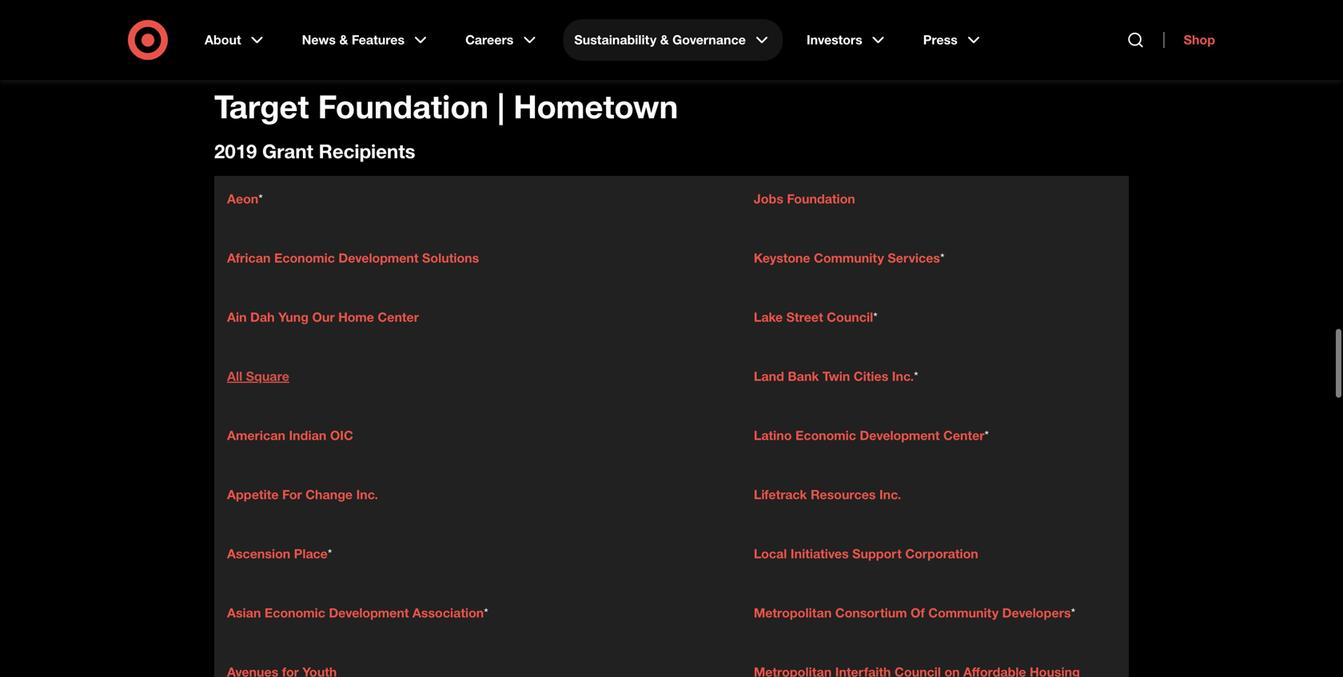 Task type: describe. For each thing, give the bounding box(es) containing it.
& for features
[[339, 32, 348, 48]]

ascension place link
[[227, 546, 328, 562]]

news & features
[[302, 32, 405, 48]]

inc. right resources at bottom
[[880, 487, 901, 503]]

target
[[214, 87, 309, 126]]

jobs
[[754, 191, 784, 207]]

aeon *
[[227, 191, 263, 207]]

local
[[754, 546, 787, 562]]

investors link
[[796, 19, 899, 61]]

years.
[[650, 55, 683, 71]]

ascension place *
[[227, 546, 332, 562]]

keystone
[[754, 250, 811, 266]]

2019 grant recipients
[[214, 140, 415, 163]]

square
[[246, 369, 289, 384]]

a
[[524, 55, 530, 71]]

aeon
[[227, 191, 258, 207]]

association
[[413, 605, 484, 621]]

or
[[602, 55, 614, 71]]

sustainability & governance link
[[563, 19, 783, 61]]

ain dah yung our home center link
[[227, 309, 419, 325]]

economic for asian
[[265, 605, 325, 621]]

0 vertical spatial center
[[378, 309, 419, 325]]

oic
[[330, 428, 353, 443]]

asian economic development association link
[[227, 605, 484, 621]]

appetite for change inc.
[[227, 487, 378, 503]]

inc. right "cities"
[[892, 369, 914, 384]]

keystone community services *
[[754, 250, 945, 266]]

services
[[888, 250, 940, 266]]

twin
[[823, 369, 850, 384]]

features
[[352, 32, 405, 48]]

careers link
[[454, 19, 550, 61]]

place
[[294, 546, 328, 562]]

change
[[306, 487, 353, 503]]

about
[[205, 32, 241, 48]]

for
[[282, 487, 302, 503]]

multi-
[[297, 55, 330, 71]]

american
[[227, 428, 285, 443]]

governance
[[673, 32, 746, 48]]

recipients
[[319, 140, 415, 163]]

consortium
[[835, 605, 907, 621]]

latino economic development center link
[[754, 428, 985, 443]]

sustainability
[[574, 32, 657, 48]]

american indian oic
[[227, 428, 357, 443]]

land bank twin cities inc. link
[[754, 369, 914, 384]]

which
[[399, 55, 433, 71]]

1 horizontal spatial community
[[929, 605, 999, 621]]

all square
[[227, 369, 289, 384]]

term
[[534, 55, 560, 71]]

grants,
[[357, 55, 395, 71]]

ascension
[[227, 546, 290, 562]]

target foundation | hometown
[[214, 87, 678, 126]]

1 of from the left
[[282, 55, 293, 71]]

street
[[787, 309, 823, 325]]

economic for latino
[[796, 428, 856, 443]]

press
[[923, 32, 958, 48]]

lake street council link
[[754, 309, 873, 325]]

& for governance
[[660, 32, 669, 48]]

yung
[[278, 309, 309, 325]]

investors
[[807, 32, 863, 48]]

metropolitan
[[754, 605, 832, 621]]

latino
[[754, 428, 792, 443]]

foundation for jobs
[[787, 191, 855, 207]]

lake street council *
[[754, 309, 878, 325]]



Task type: vqa. For each thing, say whether or not it's contained in the screenshot.
the Foundation to the bottom
yes



Task type: locate. For each thing, give the bounding box(es) containing it.
land bank twin cities inc. *
[[754, 369, 919, 384]]

keystone community services link
[[754, 250, 940, 266]]

development
[[339, 250, 419, 266], [860, 428, 940, 443], [329, 605, 409, 621]]

development up home
[[339, 250, 419, 266]]

solutions
[[422, 250, 479, 266]]

1 horizontal spatial center
[[944, 428, 985, 443]]

0 horizontal spatial community
[[814, 250, 884, 266]]

local initiatives support corporation link
[[754, 546, 978, 562]]

jobs foundation link
[[754, 191, 855, 207]]

1 vertical spatial economic
[[796, 428, 856, 443]]

& up year
[[339, 32, 348, 48]]

target foundation grant recipients tab list
[[214, 14, 1129, 34]]

0 vertical spatial foundation
[[318, 87, 489, 126]]

development down "cities"
[[860, 428, 940, 443]]

2 & from the left
[[660, 32, 669, 48]]

of left multi-
[[282, 55, 293, 71]]

foundation for target
[[318, 87, 489, 126]]

with
[[496, 55, 520, 71]]

economic right african
[[274, 250, 335, 266]]

1 horizontal spatial foundation
[[787, 191, 855, 207]]

|
[[498, 87, 505, 126]]

*recipients of multi-year grants, which are grants with a term of two or more years.
[[214, 55, 683, 71]]

ain
[[227, 309, 247, 325]]

& up years.
[[660, 32, 669, 48]]

careers
[[465, 32, 514, 48]]

2 vertical spatial economic
[[265, 605, 325, 621]]

shop link
[[1164, 32, 1215, 48]]

1 horizontal spatial of
[[563, 55, 574, 71]]

lifetrack
[[754, 487, 807, 503]]

of left two at the top of the page
[[563, 55, 574, 71]]

resources
[[811, 487, 876, 503]]

0 horizontal spatial &
[[339, 32, 348, 48]]

inc. right the change
[[356, 487, 378, 503]]

0 horizontal spatial of
[[282, 55, 293, 71]]

0 horizontal spatial center
[[378, 309, 419, 325]]

local initiatives support corporation
[[754, 546, 978, 562]]

community right of
[[929, 605, 999, 621]]

about link
[[194, 19, 278, 61]]

lifetrack resources inc.
[[754, 487, 901, 503]]

2 of from the left
[[563, 55, 574, 71]]

african
[[227, 250, 271, 266]]

american indian oic link
[[227, 428, 357, 443]]

0 vertical spatial economic
[[274, 250, 335, 266]]

2019
[[214, 140, 257, 163]]

latino economic development center *
[[754, 428, 989, 443]]

grants
[[457, 55, 493, 71]]

dah
[[250, 309, 275, 325]]

1 horizontal spatial &
[[660, 32, 669, 48]]

1 & from the left
[[339, 32, 348, 48]]

lifetrack resources inc. link
[[754, 487, 901, 503]]

community
[[814, 250, 884, 266], [929, 605, 999, 621]]

asian economic development association *
[[227, 605, 488, 621]]

initiatives
[[791, 546, 849, 562]]

sustainability & governance
[[574, 32, 746, 48]]

news
[[302, 32, 336, 48]]

council
[[827, 309, 873, 325]]

economic right latino
[[796, 428, 856, 443]]

1 vertical spatial center
[[944, 428, 985, 443]]

all square link
[[227, 369, 289, 384]]

grant
[[262, 140, 313, 163]]

press link
[[912, 19, 995, 61]]

support
[[852, 546, 902, 562]]

0 horizontal spatial foundation
[[318, 87, 489, 126]]

*recipients
[[214, 55, 279, 71]]

our
[[312, 309, 335, 325]]

cities
[[854, 369, 889, 384]]

0 vertical spatial community
[[814, 250, 884, 266]]

african economic development solutions link
[[227, 250, 479, 266]]

2 vertical spatial development
[[329, 605, 409, 621]]

development for solutions
[[339, 250, 419, 266]]

of
[[911, 605, 925, 621]]

are
[[436, 55, 454, 71]]

bank
[[788, 369, 819, 384]]

center
[[378, 309, 419, 325], [944, 428, 985, 443]]

land
[[754, 369, 784, 384]]

community up council
[[814, 250, 884, 266]]

home
[[338, 309, 374, 325]]

foundation down which at the left top of the page
[[318, 87, 489, 126]]

economic for african
[[274, 250, 335, 266]]

1 vertical spatial development
[[860, 428, 940, 443]]

more
[[617, 55, 647, 71]]

of
[[282, 55, 293, 71], [563, 55, 574, 71]]

developers
[[1002, 605, 1071, 621]]

shop
[[1184, 32, 1215, 48]]

aeon link
[[227, 191, 258, 207]]

year
[[329, 55, 353, 71]]

appetite for change inc. link
[[227, 487, 378, 503]]

indian
[[289, 428, 327, 443]]

lake
[[754, 309, 783, 325]]

metropolitan consortium of community developers link
[[754, 605, 1071, 621]]

metropolitan consortium of community developers *
[[754, 605, 1076, 621]]

corporation
[[905, 546, 978, 562]]

1 vertical spatial community
[[929, 605, 999, 621]]

economic right asian
[[265, 605, 325, 621]]

african economic development solutions
[[227, 250, 479, 266]]

development for center
[[860, 428, 940, 443]]

development left association
[[329, 605, 409, 621]]

1 vertical spatial foundation
[[787, 191, 855, 207]]

all
[[227, 369, 242, 384]]

development for association
[[329, 605, 409, 621]]

hometown
[[514, 87, 678, 126]]

0 vertical spatial development
[[339, 250, 419, 266]]

foundation right jobs
[[787, 191, 855, 207]]

news & features link
[[291, 19, 441, 61]]

jobs foundation
[[754, 191, 855, 207]]

ain dah yung our home center
[[227, 309, 419, 325]]

asian
[[227, 605, 261, 621]]



